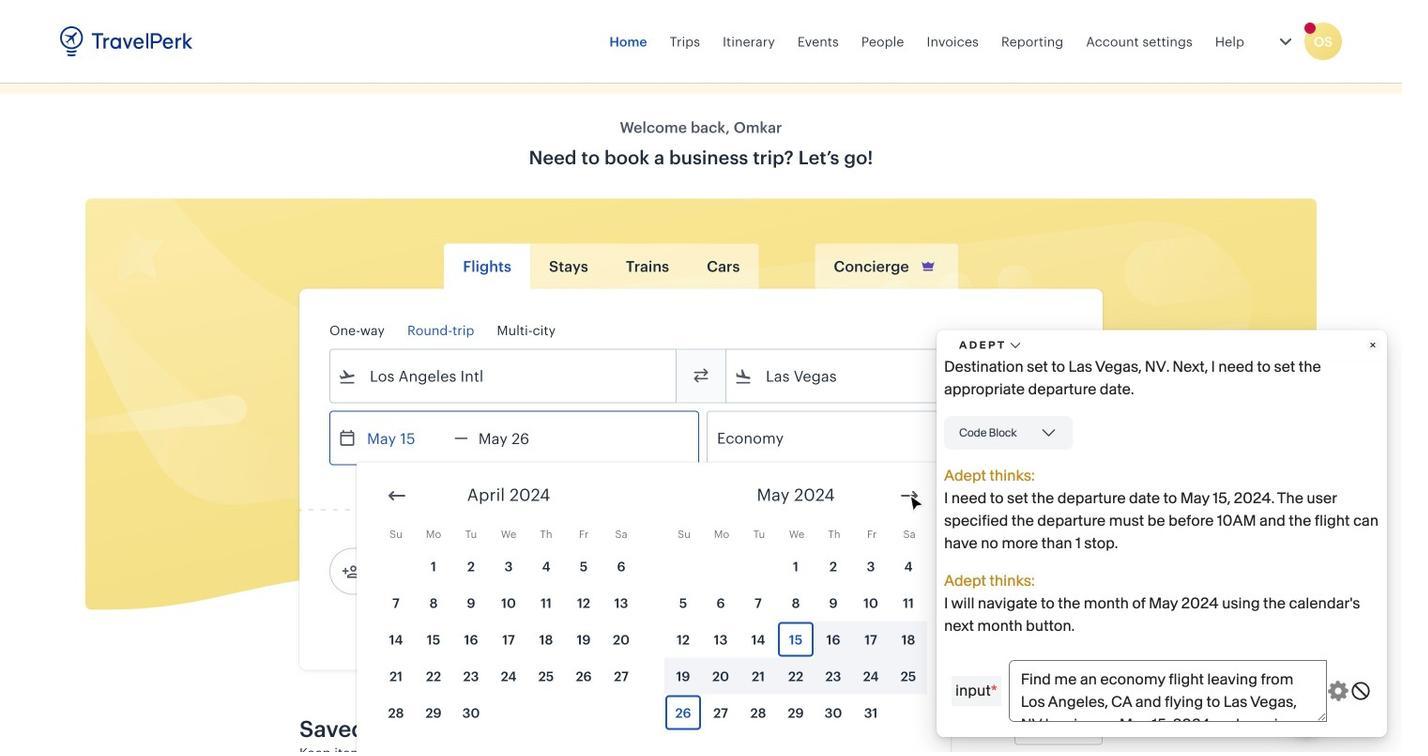 Task type: describe. For each thing, give the bounding box(es) containing it.
From search field
[[357, 361, 652, 391]]

move forward to switch to the next month. image
[[899, 484, 921, 507]]

move backward to switch to the previous month. image
[[386, 484, 408, 507]]

Depart text field
[[357, 412, 454, 464]]



Task type: locate. For each thing, give the bounding box(es) containing it.
Return text field
[[468, 412, 566, 464]]

To search field
[[753, 361, 1048, 391]]

calendar application
[[357, 462, 1403, 752]]

Add first traveler search field
[[361, 556, 556, 586]]



